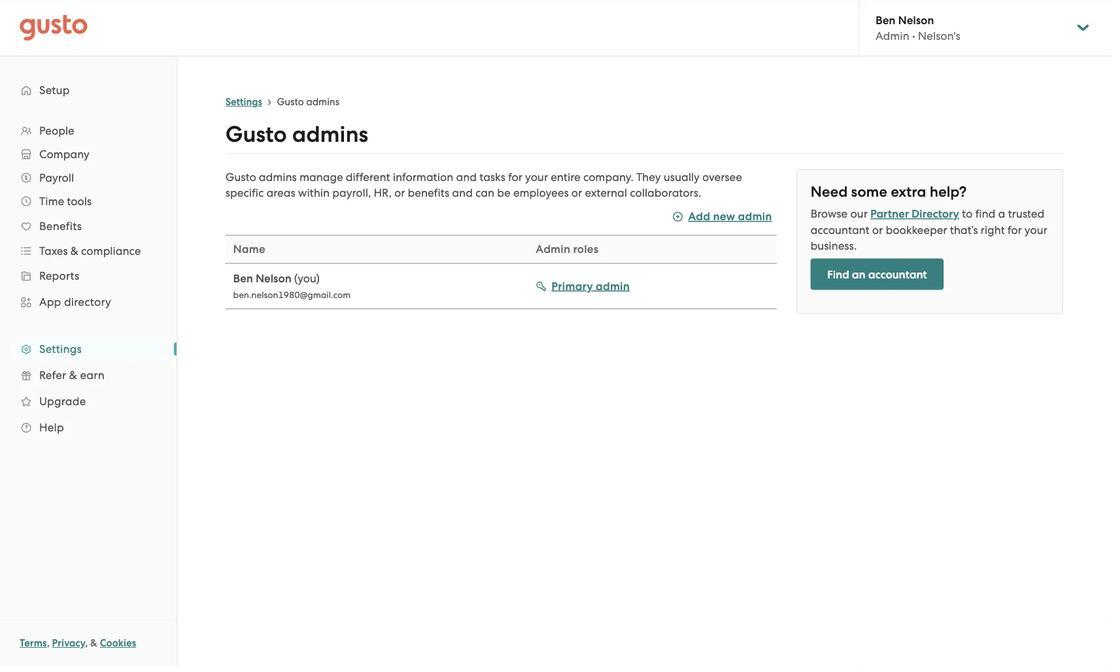 Task type: vqa. For each thing, say whether or not it's contained in the screenshot.
leftmost or
yes



Task type: describe. For each thing, give the bounding box(es) containing it.
1 horizontal spatial or
[[572, 186, 582, 200]]

within
[[298, 186, 330, 200]]

admin inside ben nelson admin • nelson's
[[876, 29, 910, 42]]

find an accountant button
[[811, 259, 944, 290]]

add new admin link
[[673, 210, 772, 223]]

1 vertical spatial settings link
[[13, 338, 164, 361]]

list containing people
[[0, 119, 177, 441]]

refer & earn
[[39, 369, 105, 382]]

for inside to find a trusted accountant or bookkeeper that's right for your business.
[[1008, 223, 1022, 237]]

help?
[[930, 183, 967, 201]]

terms , privacy , & cookies
[[20, 638, 136, 650]]

terms
[[20, 638, 47, 650]]

ben.nelson1980@gmail.com
[[233, 290, 351, 301]]

benefits
[[39, 220, 82, 233]]

gusto navigation element
[[0, 56, 177, 462]]

nelson for (you)
[[256, 272, 292, 285]]

people
[[39, 124, 74, 137]]

1 horizontal spatial settings
[[226, 96, 262, 108]]

collaborators.
[[630, 186, 702, 200]]

terms link
[[20, 638, 47, 650]]

entire
[[551, 171, 581, 184]]

home image
[[20, 15, 88, 41]]

benefits link
[[13, 215, 164, 238]]

manage
[[300, 171, 343, 184]]

0 vertical spatial admin
[[738, 210, 772, 223]]

to
[[962, 207, 973, 220]]

usually
[[664, 171, 700, 184]]

partner directory link
[[871, 207, 960, 221]]

0 vertical spatial settings link
[[226, 96, 262, 108]]

refer
[[39, 369, 66, 382]]

tools
[[67, 195, 92, 208]]

primary
[[552, 280, 593, 293]]

0 vertical spatial admins
[[306, 96, 340, 108]]

1 vertical spatial gusto admins
[[226, 121, 368, 148]]

our
[[851, 207, 868, 220]]

cookies
[[100, 638, 136, 650]]

2 vertical spatial &
[[90, 638, 97, 650]]

be
[[497, 186, 511, 200]]

payroll,
[[333, 186, 371, 200]]

refer & earn link
[[13, 364, 164, 387]]

0 horizontal spatial or
[[394, 186, 405, 200]]

or inside to find a trusted accountant or bookkeeper that's right for your business.
[[873, 223, 883, 237]]

compliance
[[81, 245, 141, 258]]

a
[[999, 207, 1006, 220]]

ben nelson (you) ben.nelson1980@gmail.com
[[233, 272, 351, 301]]

need
[[811, 183, 848, 201]]

app
[[39, 296, 61, 309]]

they
[[637, 171, 661, 184]]

name
[[233, 243, 266, 256]]

company.
[[583, 171, 634, 184]]

add
[[689, 210, 711, 223]]

taxes & compliance button
[[13, 239, 164, 263]]

primary admin button
[[536, 279, 770, 294]]

time
[[39, 195, 64, 208]]

app directory link
[[13, 290, 164, 314]]

oversee
[[703, 171, 742, 184]]

•
[[912, 29, 916, 42]]

bookkeeper
[[886, 223, 948, 237]]

information
[[393, 171, 454, 184]]

1 vertical spatial gusto
[[226, 121, 287, 148]]

primary admin
[[552, 280, 630, 293]]

find
[[976, 207, 996, 220]]

admin inside grid
[[536, 243, 571, 256]]

gusto inside gusto admins manage different information and tasks for your entire company. they usually oversee specific areas within payroll, hr, or benefits and can be employees or external collaborators.
[[226, 171, 256, 184]]

nelson for nelson
[[899, 13, 934, 27]]

privacy
[[52, 638, 85, 650]]

0 vertical spatial gusto admins
[[277, 96, 340, 108]]

0 vertical spatial and
[[456, 171, 477, 184]]

1 , from the left
[[47, 638, 50, 650]]

accountant inside to find a trusted accountant or bookkeeper that's right for your business.
[[811, 223, 870, 237]]

0 vertical spatial gusto
[[277, 96, 304, 108]]

to find a trusted accountant or bookkeeper that's right for your business.
[[811, 207, 1048, 252]]

add new admin
[[689, 210, 772, 223]]

gusto admins manage different information and tasks for your entire company. they usually oversee specific areas within payroll, hr, or benefits and can be employees or external collaborators.
[[226, 171, 742, 200]]

reports link
[[13, 264, 164, 288]]

ben for ben
[[876, 13, 896, 27]]

that's
[[950, 223, 978, 237]]

directory
[[64, 296, 111, 309]]

help link
[[13, 416, 164, 440]]

cookies button
[[100, 636, 136, 652]]

payroll button
[[13, 166, 164, 190]]

your inside gusto admins manage different information and tasks for your entire company. they usually oversee specific areas within payroll, hr, or benefits and can be employees or external collaborators.
[[525, 171, 548, 184]]



Task type: locate. For each thing, give the bounding box(es) containing it.
for
[[508, 171, 523, 184], [1008, 223, 1022, 237]]

2 , from the left
[[85, 638, 88, 650]]

time tools button
[[13, 190, 164, 213]]

new
[[713, 210, 736, 223]]

&
[[71, 245, 78, 258], [69, 369, 77, 382], [90, 638, 97, 650]]

ben
[[876, 13, 896, 27], [233, 272, 253, 285]]

or down "entire"
[[572, 186, 582, 200]]

& right the taxes
[[71, 245, 78, 258]]

& left earn
[[69, 369, 77, 382]]

2 horizontal spatial or
[[873, 223, 883, 237]]

grid
[[226, 235, 778, 309]]

1 vertical spatial admin
[[536, 243, 571, 256]]

1 horizontal spatial for
[[1008, 223, 1022, 237]]

right
[[981, 223, 1005, 237]]

extra
[[891, 183, 927, 201]]

accountant up business. on the top
[[811, 223, 870, 237]]

1 horizontal spatial ,
[[85, 638, 88, 650]]

payroll
[[39, 171, 74, 184]]

roles
[[573, 243, 599, 256]]

& inside dropdown button
[[71, 245, 78, 258]]

,
[[47, 638, 50, 650], [85, 638, 88, 650]]

0 horizontal spatial ben
[[233, 272, 253, 285]]

nelson inside the ben nelson (you) ben.nelson1980@gmail.com
[[256, 272, 292, 285]]

0 vertical spatial your
[[525, 171, 548, 184]]

0 vertical spatial ben
[[876, 13, 896, 27]]

your
[[525, 171, 548, 184], [1025, 223, 1048, 237]]

taxes
[[39, 245, 68, 258]]

specific
[[226, 186, 264, 200]]

admin left •
[[876, 29, 910, 42]]

1 vertical spatial &
[[69, 369, 77, 382]]

1 horizontal spatial settings link
[[226, 96, 262, 108]]

1 horizontal spatial admin
[[876, 29, 910, 42]]

0 horizontal spatial nelson
[[256, 272, 292, 285]]

directory
[[912, 207, 960, 221]]

0 vertical spatial settings
[[226, 96, 262, 108]]

0 horizontal spatial settings
[[39, 343, 82, 356]]

employees
[[514, 186, 569, 200]]

company
[[39, 148, 89, 161]]

external
[[585, 186, 627, 200]]

0 horizontal spatial admin
[[596, 280, 630, 293]]

0 horizontal spatial for
[[508, 171, 523, 184]]

benefits
[[408, 186, 450, 200]]

admins inside gusto admins manage different information and tasks for your entire company. they usually oversee specific areas within payroll, hr, or benefits and can be employees or external collaborators.
[[259, 171, 297, 184]]

2 vertical spatial admins
[[259, 171, 297, 184]]

different
[[346, 171, 390, 184]]

or right "hr,"
[[394, 186, 405, 200]]

tasks
[[480, 171, 506, 184]]

0 horizontal spatial your
[[525, 171, 548, 184]]

admin right primary at the top
[[596, 280, 630, 293]]

for down trusted
[[1008, 223, 1022, 237]]

admin left "roles"
[[536, 243, 571, 256]]

1 vertical spatial for
[[1008, 223, 1022, 237]]

areas
[[267, 186, 295, 200]]

admin right new
[[738, 210, 772, 223]]

accountant right an
[[869, 268, 927, 281]]

gusto admins
[[277, 96, 340, 108], [226, 121, 368, 148]]

and up the "can"
[[456, 171, 477, 184]]

1 horizontal spatial admin
[[738, 210, 772, 223]]

app directory
[[39, 296, 111, 309]]

ben nelson admin • nelson's
[[876, 13, 961, 42]]

nelson's
[[918, 29, 961, 42]]

0 horizontal spatial admin
[[536, 243, 571, 256]]

can
[[476, 186, 495, 200]]

1 vertical spatial settings
[[39, 343, 82, 356]]

& for compliance
[[71, 245, 78, 258]]

hr,
[[374, 186, 392, 200]]

1 horizontal spatial ben
[[876, 13, 896, 27]]

0 horizontal spatial settings link
[[13, 338, 164, 361]]

your up employees
[[525, 171, 548, 184]]

setup
[[39, 84, 70, 97]]

setup link
[[13, 79, 164, 102]]

partner
[[871, 207, 909, 221]]

or
[[394, 186, 405, 200], [572, 186, 582, 200], [873, 223, 883, 237]]

and left the "can"
[[452, 186, 473, 200]]

nelson up ben.nelson1980@gmail.com
[[256, 272, 292, 285]]

help
[[39, 421, 64, 434]]

1 horizontal spatial nelson
[[899, 13, 934, 27]]

find an accountant
[[828, 268, 927, 281]]

find
[[828, 268, 850, 281]]

your down trusted
[[1025, 223, 1048, 237]]

& for earn
[[69, 369, 77, 382]]

company button
[[13, 143, 164, 166]]

0 horizontal spatial ,
[[47, 638, 50, 650]]

need some extra help?
[[811, 183, 967, 201]]

, left cookies button
[[85, 638, 88, 650]]

trusted
[[1008, 207, 1045, 220]]

, left privacy link
[[47, 638, 50, 650]]

browse our partner directory
[[811, 207, 960, 221]]

1 vertical spatial your
[[1025, 223, 1048, 237]]

1 horizontal spatial your
[[1025, 223, 1048, 237]]

admins
[[306, 96, 340, 108], [292, 121, 368, 148], [259, 171, 297, 184]]

an
[[852, 268, 866, 281]]

1 vertical spatial nelson
[[256, 272, 292, 285]]

gusto
[[277, 96, 304, 108], [226, 121, 287, 148], [226, 171, 256, 184]]

admin
[[738, 210, 772, 223], [596, 280, 630, 293]]

settings
[[226, 96, 262, 108], [39, 343, 82, 356]]

admin inside button
[[596, 280, 630, 293]]

ben inside ben nelson admin • nelson's
[[876, 13, 896, 27]]

nelson up •
[[899, 13, 934, 27]]

ben inside the ben nelson (you) ben.nelson1980@gmail.com
[[233, 272, 253, 285]]

1 vertical spatial accountant
[[869, 268, 927, 281]]

browse
[[811, 207, 848, 220]]

taxes & compliance
[[39, 245, 141, 258]]

(you)
[[294, 272, 320, 285]]

business.
[[811, 239, 857, 252]]

1 vertical spatial ben
[[233, 272, 253, 285]]

1 vertical spatial admin
[[596, 280, 630, 293]]

0 vertical spatial nelson
[[899, 13, 934, 27]]

accountant
[[811, 223, 870, 237], [869, 268, 927, 281]]

settings inside gusto navigation element
[[39, 343, 82, 356]]

0 vertical spatial for
[[508, 171, 523, 184]]

0 vertical spatial &
[[71, 245, 78, 258]]

0 vertical spatial admin
[[876, 29, 910, 42]]

some
[[851, 183, 888, 201]]

2 vertical spatial gusto
[[226, 171, 256, 184]]

1 vertical spatial and
[[452, 186, 473, 200]]

accountant inside button
[[869, 268, 927, 281]]

0 vertical spatial accountant
[[811, 223, 870, 237]]

for inside gusto admins manage different information and tasks for your entire company. they usually oversee specific areas within payroll, hr, or benefits and can be employees or external collaborators.
[[508, 171, 523, 184]]

your inside to find a trusted accountant or bookkeeper that's right for your business.
[[1025, 223, 1048, 237]]

privacy link
[[52, 638, 85, 650]]

admin roles
[[536, 243, 599, 256]]

upgrade
[[39, 395, 86, 408]]

ben for ben nelson
[[233, 272, 253, 285]]

nelson inside ben nelson admin • nelson's
[[899, 13, 934, 27]]

upgrade link
[[13, 390, 164, 413]]

for up be
[[508, 171, 523, 184]]

or down 'browse our partner directory'
[[873, 223, 883, 237]]

earn
[[80, 369, 105, 382]]

nelson
[[899, 13, 934, 27], [256, 272, 292, 285]]

list
[[0, 119, 177, 441]]

people button
[[13, 119, 164, 143]]

grid containing name
[[226, 235, 778, 309]]

1 vertical spatial admins
[[292, 121, 368, 148]]

and
[[456, 171, 477, 184], [452, 186, 473, 200]]

time tools
[[39, 195, 92, 208]]

& left cookies button
[[90, 638, 97, 650]]

reports
[[39, 270, 79, 283]]



